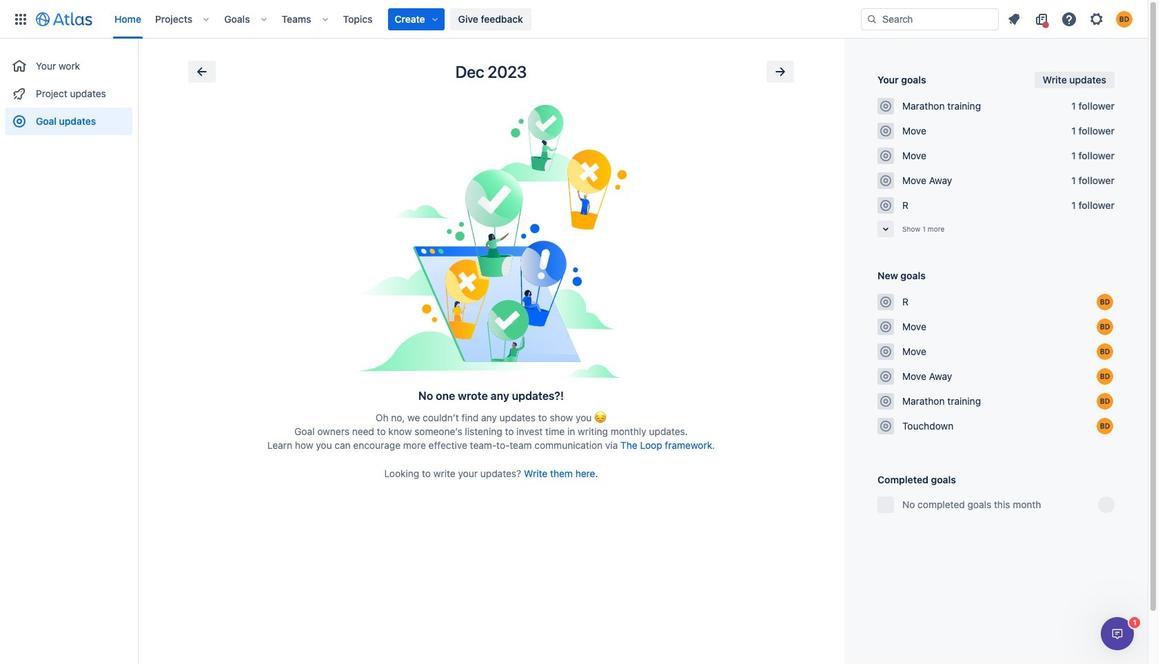 Task type: vqa. For each thing, say whether or not it's contained in the screenshot.
tab list
no



Task type: describe. For each thing, give the bounding box(es) containing it.
notifications image
[[1006, 11, 1023, 27]]

1 group from the top
[[6, 39, 132, 139]]

switch to... image
[[12, 11, 29, 27]]

top element
[[8, 0, 861, 38]]

previous month image
[[193, 63, 210, 80]]



Task type: locate. For each thing, give the bounding box(es) containing it.
2 group from the top
[[6, 135, 132, 153]]

settings image
[[1089, 11, 1106, 27]]

click to expand image
[[878, 221, 894, 237]]

account image
[[1117, 11, 1133, 27]]

search image
[[867, 13, 878, 24]]

None search field
[[861, 8, 999, 30]]

help image
[[1061, 11, 1078, 27]]

next month image
[[773, 63, 789, 80]]

group
[[6, 39, 132, 139], [6, 135, 132, 153]]

Search field
[[861, 8, 999, 30]]

dialog
[[1101, 617, 1134, 650]]

banner
[[0, 0, 1148, 39]]



